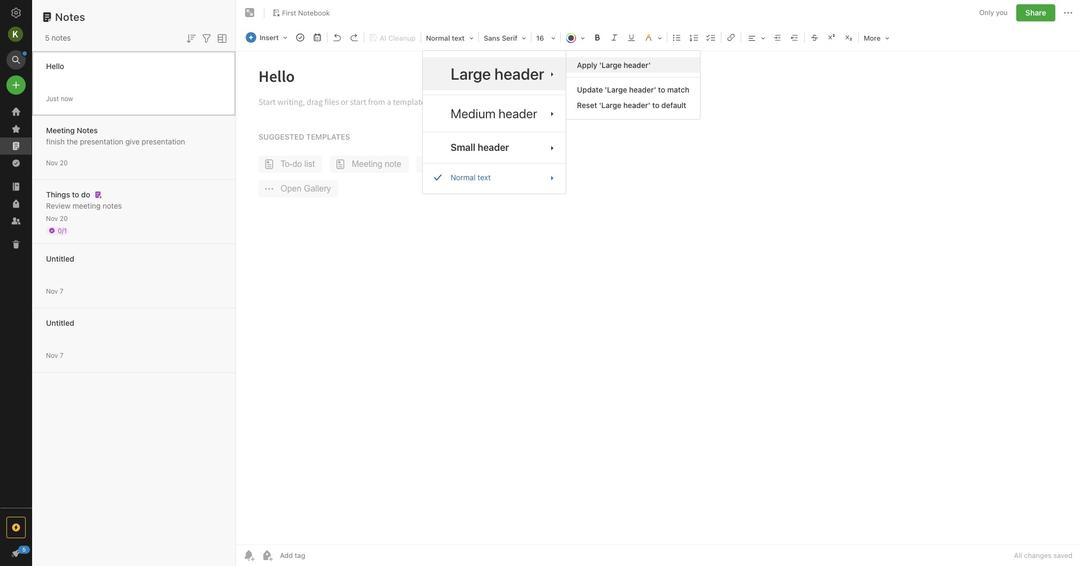 Task type: locate. For each thing, give the bounding box(es) containing it.
header up normal text field
[[478, 142, 509, 153]]

2 dropdown list menu from the left
[[566, 57, 700, 113]]

1 vertical spatial [object object] field
[[423, 137, 566, 159]]

2 vertical spatial header'
[[624, 101, 651, 110]]

'large right apply on the right top of the page
[[600, 60, 622, 70]]

2 [object object] field from the top
[[423, 137, 566, 159]]

0 vertical spatial to
[[658, 85, 665, 94]]

2 vertical spatial 'large
[[599, 101, 622, 110]]

1 vertical spatial untitled
[[46, 318, 74, 327]]

notes
[[52, 33, 71, 42], [103, 201, 122, 210]]

changes
[[1024, 551, 1052, 560]]

Sort options field
[[185, 31, 198, 45]]

2 nov 20 from the top
[[46, 214, 68, 222]]

1 vertical spatial header'
[[629, 85, 656, 94]]

header' down update 'large header' to match link on the top of the page
[[624, 101, 651, 110]]

to inside note list element
[[72, 190, 79, 199]]

nov 20
[[46, 159, 68, 167], [46, 214, 68, 222]]

More actions field
[[1062, 4, 1075, 21]]

1 vertical spatial notes
[[103, 201, 122, 210]]

normal
[[426, 34, 450, 42], [451, 173, 476, 182]]

[object object] field up normal text field
[[423, 137, 566, 159]]

just now
[[46, 94, 73, 103]]

1 horizontal spatial 5
[[45, 33, 50, 42]]

7
[[60, 287, 63, 295], [60, 351, 63, 359]]

1 dropdown list menu from the left
[[423, 57, 566, 187]]

0 horizontal spatial presentation
[[80, 137, 123, 146]]

text
[[452, 34, 465, 42], [478, 173, 491, 182]]

0 horizontal spatial dropdown list menu
[[423, 57, 566, 187]]

first notebook
[[282, 8, 330, 17]]

Account field
[[0, 24, 32, 45]]

header inside large header link
[[495, 64, 544, 83]]

2 vertical spatial header
[[478, 142, 509, 153]]

0 vertical spatial normal text
[[426, 34, 465, 42]]

reset
[[577, 101, 597, 110]]

'large for reset
[[599, 101, 622, 110]]

text left sans
[[452, 34, 465, 42]]

nov 7
[[46, 287, 63, 295], [46, 351, 63, 359]]

1 vertical spatial 7
[[60, 351, 63, 359]]

0 vertical spatial text
[[452, 34, 465, 42]]

1 horizontal spatial normal
[[451, 173, 476, 182]]

More field
[[860, 30, 893, 46]]

5 left the click to expand image
[[22, 547, 26, 553]]

header' up 'update 'large header' to match'
[[624, 60, 651, 70]]

header'
[[624, 60, 651, 70], [629, 85, 656, 94], [624, 101, 651, 110]]

Add tag field
[[279, 551, 359, 561]]

[object object] field down sans
[[423, 57, 566, 91]]

1 horizontal spatial notes
[[103, 201, 122, 210]]

1 nov 20 from the top
[[46, 159, 68, 167]]

presentation right the
[[80, 137, 123, 146]]

to left default
[[653, 101, 660, 110]]

1 vertical spatial header
[[499, 106, 537, 121]]

header' up reset 'large header' to default link
[[629, 85, 656, 94]]

2 vertical spatial to
[[72, 190, 79, 199]]

1 vertical spatial nov 7
[[46, 351, 63, 359]]

untitled
[[46, 254, 74, 263], [46, 318, 74, 327]]

medium
[[451, 106, 496, 121]]

header up 'small header' link
[[499, 106, 537, 121]]

account image
[[8, 27, 23, 42]]

notes right meeting
[[103, 201, 122, 210]]

medium header
[[451, 106, 537, 121]]

note window element
[[236, 0, 1081, 566]]

share button
[[1017, 4, 1056, 21]]

1 vertical spatial nov 20
[[46, 214, 68, 222]]

to
[[658, 85, 665, 94], [653, 101, 660, 110], [72, 190, 79, 199]]

Font color field
[[562, 30, 589, 46]]

nov
[[46, 159, 58, 167], [46, 214, 58, 222], [46, 287, 58, 295], [46, 351, 58, 359]]

subscript image
[[842, 30, 857, 45]]

0 vertical spatial 'large
[[600, 60, 622, 70]]

0 horizontal spatial normal
[[426, 34, 450, 42]]

1 vertical spatial 'large
[[605, 85, 627, 94]]

apply 'large header' link
[[566, 57, 700, 73]]

20 up 0/1
[[60, 214, 68, 222]]

1 [object object] field from the top
[[423, 57, 566, 91]]

more actions image
[[1062, 6, 1075, 19]]

0 vertical spatial normal
[[426, 34, 450, 42]]

1 horizontal spatial dropdown list menu
[[566, 57, 700, 113]]

update
[[577, 85, 603, 94]]

to left match
[[658, 85, 665, 94]]

tree
[[0, 103, 32, 508]]

1 untitled from the top
[[46, 254, 74, 263]]

just
[[46, 94, 59, 103]]

italic image
[[607, 30, 622, 45]]

0 vertical spatial nov 20
[[46, 159, 68, 167]]

presentation right give
[[142, 137, 185, 146]]

you
[[996, 8, 1008, 17]]

small header link
[[423, 137, 566, 159]]

superscript image
[[824, 30, 839, 45]]

0 vertical spatial 5
[[45, 33, 50, 42]]

reset 'large header' to default
[[577, 101, 686, 110]]

'large inside menu item
[[600, 60, 622, 70]]

header inside 'small header' link
[[478, 142, 509, 153]]

meeting
[[73, 201, 101, 210]]

20 down finish
[[60, 159, 68, 167]]

review meeting notes
[[46, 201, 122, 210]]

0 horizontal spatial notes
[[52, 33, 71, 42]]

1 vertical spatial to
[[653, 101, 660, 110]]

header' for match
[[629, 85, 656, 94]]

settings image
[[10, 6, 22, 19]]

5 inside field
[[22, 547, 26, 553]]

1 vertical spatial notes
[[77, 126, 98, 135]]

0 vertical spatial 7
[[60, 287, 63, 295]]

1 nov 7 from the top
[[46, 287, 63, 295]]

1 vertical spatial 20
[[60, 214, 68, 222]]

text down small header
[[478, 173, 491, 182]]

normal text down the small
[[451, 173, 491, 182]]

more
[[864, 34, 881, 42]]

2 presentation from the left
[[142, 137, 185, 146]]

2 20 from the top
[[60, 214, 68, 222]]

0 vertical spatial header
[[495, 64, 544, 83]]

3 nov from the top
[[46, 287, 58, 295]]

5
[[45, 33, 50, 42], [22, 547, 26, 553]]

20
[[60, 159, 68, 167], [60, 214, 68, 222]]

5 inside note list element
[[45, 33, 50, 42]]

large header menu item
[[423, 57, 566, 91]]

apply 'large header' menu item
[[566, 57, 700, 73]]

home image
[[10, 105, 22, 118]]

5 up hello
[[45, 33, 50, 42]]

[object Object] field
[[423, 168, 566, 187]]

1 presentation from the left
[[80, 137, 123, 146]]

Highlight field
[[640, 30, 666, 46]]

0 vertical spatial nov 7
[[46, 287, 63, 295]]

0 horizontal spatial 5
[[22, 547, 26, 553]]

header down serif
[[495, 64, 544, 83]]

small header
[[451, 142, 509, 153]]

indent image
[[770, 30, 785, 45]]

note list element
[[32, 0, 236, 566]]

dropdown list menu
[[423, 57, 566, 187], [566, 57, 700, 113]]

0 vertical spatial notes
[[55, 11, 85, 23]]

now
[[61, 94, 73, 103]]

0 vertical spatial untitled
[[46, 254, 74, 263]]

1 vertical spatial 5
[[22, 547, 26, 553]]

2 nov from the top
[[46, 214, 58, 222]]

'large
[[600, 60, 622, 70], [605, 85, 627, 94], [599, 101, 622, 110]]

Font family field
[[480, 30, 530, 46]]

5 for 5
[[22, 547, 26, 553]]

normal text
[[426, 34, 465, 42], [451, 173, 491, 182]]

to left 'do'
[[72, 190, 79, 199]]

0 horizontal spatial text
[[452, 34, 465, 42]]

to for match
[[658, 85, 665, 94]]

header' for default
[[624, 101, 651, 110]]

notes up 5 notes
[[55, 11, 85, 23]]

insert link image
[[724, 30, 739, 45]]

0 vertical spatial header'
[[624, 60, 651, 70]]

only you
[[980, 8, 1008, 17]]

1 vertical spatial text
[[478, 173, 491, 182]]

header
[[495, 64, 544, 83], [499, 106, 537, 121], [478, 142, 509, 153]]

sans serif
[[484, 34, 518, 42]]

1 vertical spatial normal
[[451, 173, 476, 182]]

dropdown list menu containing large header
[[423, 57, 566, 187]]

reset 'large header' to default link
[[566, 97, 700, 113]]

'large up reset 'large header' to default
[[605, 85, 627, 94]]

notebook
[[298, 8, 330, 17]]

presentation
[[80, 137, 123, 146], [142, 137, 185, 146]]

View options field
[[213, 31, 229, 45]]

small
[[451, 142, 476, 153]]

nov 20 down review at the left top of page
[[46, 214, 68, 222]]

header for medium header
[[499, 106, 537, 121]]

notes up hello
[[52, 33, 71, 42]]

normal text up large
[[426, 34, 465, 42]]

'large right reset
[[599, 101, 622, 110]]

notes up the
[[77, 126, 98, 135]]

[object Object] field
[[423, 57, 566, 91], [423, 137, 566, 159]]

0 vertical spatial 20
[[60, 159, 68, 167]]

0 vertical spatial [object object] field
[[423, 57, 566, 91]]

2 untitled from the top
[[46, 318, 74, 327]]

1 horizontal spatial presentation
[[142, 137, 185, 146]]

header inside medium header link
[[499, 106, 537, 121]]

nov 20 down finish
[[46, 159, 68, 167]]

'large for update
[[605, 85, 627, 94]]

notes
[[55, 11, 85, 23], [77, 126, 98, 135]]

2 7 from the top
[[60, 351, 63, 359]]

checklist image
[[704, 30, 719, 45]]

first notebook button
[[269, 5, 334, 20]]



Task type: describe. For each thing, give the bounding box(es) containing it.
1 20 from the top
[[60, 159, 68, 167]]

do
[[81, 190, 90, 199]]

expand note image
[[244, 6, 256, 19]]

0 vertical spatial notes
[[52, 33, 71, 42]]

[object object] field containing large header
[[423, 57, 566, 91]]

bold image
[[590, 30, 605, 45]]

outdent image
[[787, 30, 802, 45]]

Add filters field
[[200, 31, 213, 45]]

Insert field
[[243, 30, 291, 45]]

large
[[451, 64, 491, 83]]

apply 'large header'
[[577, 60, 651, 70]]

0/1
[[58, 227, 67, 235]]

large header
[[451, 64, 544, 83]]

all
[[1014, 551, 1023, 560]]

2 nov 7 from the top
[[46, 351, 63, 359]]

calendar event image
[[310, 30, 325, 45]]

insert
[[260, 33, 279, 42]]

undo image
[[330, 30, 345, 45]]

1 nov from the top
[[46, 159, 58, 167]]

update 'large header' to match link
[[566, 82, 700, 97]]

header' inside menu item
[[624, 60, 651, 70]]

Help and Learning task checklist field
[[0, 545, 32, 562]]

to for default
[[653, 101, 660, 110]]

add tag image
[[261, 549, 274, 562]]

finish
[[46, 137, 65, 146]]

large header link
[[423, 57, 566, 91]]

things
[[46, 190, 70, 199]]

meeting notes finish the presentation give presentation
[[46, 126, 185, 146]]

notes inside meeting notes finish the presentation give presentation
[[77, 126, 98, 135]]

first
[[282, 8, 296, 17]]

text inside note window "element"
[[452, 34, 465, 42]]

bulleted list image
[[670, 30, 685, 45]]

the
[[67, 137, 78, 146]]

underline image
[[624, 30, 639, 45]]

share
[[1026, 8, 1047, 17]]

give
[[125, 137, 140, 146]]

add filters image
[[200, 32, 213, 45]]

4 nov from the top
[[46, 351, 58, 359]]

meeting
[[46, 126, 75, 135]]

review
[[46, 201, 71, 210]]

default
[[662, 101, 686, 110]]

normal inside note window "element"
[[426, 34, 450, 42]]

upgrade image
[[10, 521, 22, 534]]

medium header link
[[423, 100, 566, 128]]

add a reminder image
[[243, 549, 255, 562]]

'large for apply
[[600, 60, 622, 70]]

16
[[536, 34, 544, 42]]

match
[[667, 85, 690, 94]]

update 'large header' to match
[[577, 85, 690, 94]]

sans
[[484, 34, 500, 42]]

hello
[[46, 61, 64, 70]]

things to do
[[46, 190, 90, 199]]

[object Object] field
[[423, 100, 566, 128]]

click to expand image
[[28, 547, 36, 559]]

Font size field
[[533, 30, 559, 46]]

1 vertical spatial normal text
[[451, 173, 491, 182]]

1 7 from the top
[[60, 287, 63, 295]]

apply
[[577, 60, 598, 70]]

saved
[[1054, 551, 1073, 560]]

only
[[980, 8, 994, 17]]

5 notes
[[45, 33, 71, 42]]

all changes saved
[[1014, 551, 1073, 560]]

header for large header
[[495, 64, 544, 83]]

Note Editor text field
[[236, 51, 1081, 544]]

normal text inside note window "element"
[[426, 34, 465, 42]]

serif
[[502, 34, 518, 42]]

5 for 5 notes
[[45, 33, 50, 42]]

header for small header
[[478, 142, 509, 153]]

normal inside dropdown list 'menu'
[[451, 173, 476, 182]]

numbered list image
[[687, 30, 702, 45]]

Heading level field
[[422, 30, 478, 46]]

[object object] field containing small header
[[423, 137, 566, 159]]

normal text link
[[423, 168, 566, 187]]

redo image
[[347, 30, 362, 45]]

dropdown list menu containing apply 'large header'
[[566, 57, 700, 113]]

Alignment field
[[743, 30, 769, 46]]

strikethrough image
[[807, 30, 822, 45]]

1 horizontal spatial text
[[478, 173, 491, 182]]

task image
[[293, 30, 308, 45]]



Task type: vqa. For each thing, say whether or not it's contained in the screenshot.
tab
no



